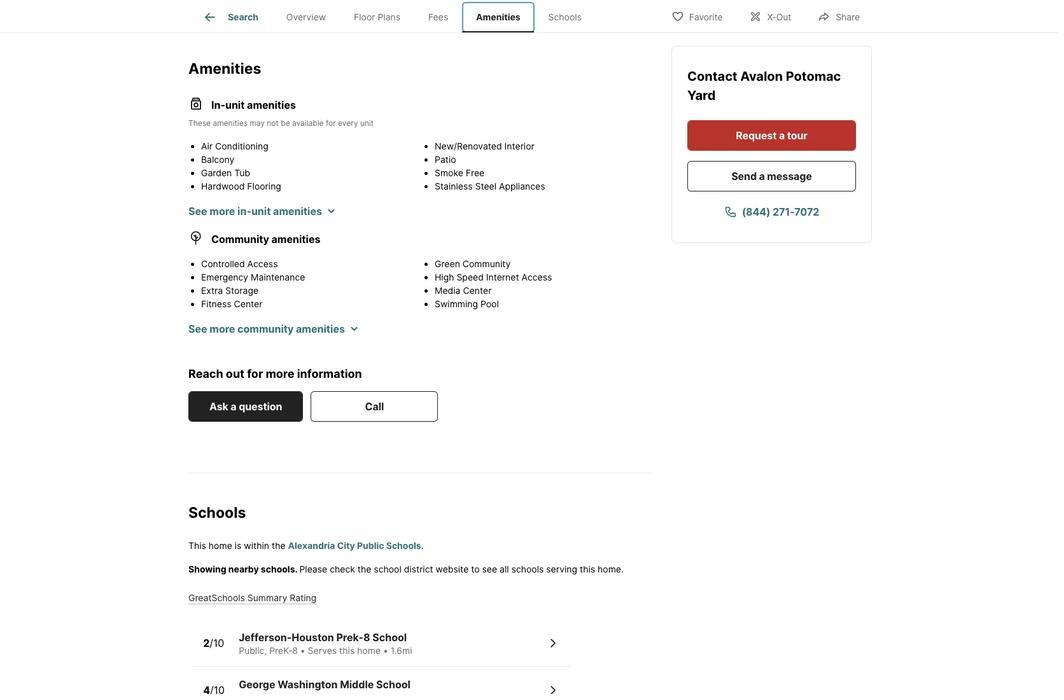 Task type: locate. For each thing, give the bounding box(es) containing it.
schools tab
[[535, 2, 596, 32]]

school down 1.6mi
[[377, 679, 411, 692]]

in-
[[211, 98, 225, 111]]

may
[[250, 118, 265, 128]]

amenities down flooring on the top left of page
[[273, 205, 322, 218]]

2
[[203, 637, 210, 650]]

amenities up 'information'
[[296, 323, 345, 335]]

center down storage
[[234, 298, 263, 309]]

0 vertical spatial school
[[373, 632, 407, 644]]

0 vertical spatial schools
[[549, 12, 582, 22]]

center for available
[[234, 298, 263, 309]]

community up the internet
[[463, 258, 511, 269]]

0 vertical spatial unit
[[225, 98, 245, 111]]

unit up conditioning
[[225, 98, 245, 111]]

2 horizontal spatial unit
[[360, 118, 374, 128]]

2 /10
[[203, 637, 224, 650]]

question
[[239, 401, 282, 413]]

more left in-
[[210, 205, 235, 218]]

check
[[330, 564, 355, 575]]

1 horizontal spatial the
[[358, 564, 372, 575]]

floor plans tab
[[340, 2, 415, 32]]

the
[[272, 541, 286, 551], [358, 564, 372, 575]]

center inside green community high speed internet access media center swimming pool trail, bike, hike, jog
[[463, 285, 492, 296]]

amenities inside tab
[[477, 12, 521, 22]]

center for pool
[[463, 285, 492, 296]]

jefferson-
[[239, 632, 292, 644]]

• left 1.6mi
[[383, 646, 389, 657]]

share button
[[808, 3, 871, 29]]

0 horizontal spatial amenities
[[189, 60, 261, 78]]

smoke
[[435, 167, 464, 178]]

amenities up in-
[[189, 60, 261, 78]]

see inside dropdown button
[[189, 205, 207, 218]]

school inside jefferson-houston prek-8 school public, prek-8 • serves this home • 1.6mi
[[373, 632, 407, 644]]

0 horizontal spatial •
[[301, 646, 306, 657]]

x-out
[[768, 11, 792, 22]]

a left tour
[[780, 129, 785, 142]]

schools.
[[261, 564, 298, 575]]

1 vertical spatial community
[[463, 258, 511, 269]]

plans
[[378, 12, 401, 22]]

0 horizontal spatial this
[[340, 646, 355, 657]]

center inside the controlled access emergency maintenance extra storage fitness center furnished available
[[234, 298, 263, 309]]

8 up 'george washington middle school' button
[[364, 632, 370, 644]]

2 horizontal spatial a
[[780, 129, 785, 142]]

1 vertical spatial for
[[247, 367, 263, 381]]

0 vertical spatial amenities
[[477, 12, 521, 22]]

swimming
[[435, 298, 478, 309]]

speed
[[457, 272, 484, 282]]

a right send
[[760, 170, 765, 183]]

conditioning
[[215, 140, 269, 151]]

school up 1.6mi
[[373, 632, 407, 644]]

send a message button
[[688, 161, 857, 192]]

garden
[[201, 167, 232, 178]]

8
[[364, 632, 370, 644], [293, 646, 298, 657]]

1 horizontal spatial center
[[463, 285, 492, 296]]

emergency
[[201, 272, 249, 282]]

greatschools summary rating
[[189, 593, 317, 604]]

ask a question
[[210, 401, 282, 413]]

amenities up maintenance
[[272, 233, 321, 246]]

1 horizontal spatial for
[[326, 118, 336, 128]]

nearby
[[229, 564, 259, 575]]

be
[[281, 118, 290, 128]]

community down in-
[[211, 233, 269, 246]]

1 horizontal spatial community
[[463, 258, 511, 269]]

1 vertical spatial see
[[189, 323, 207, 335]]

more inside dropdown button
[[210, 205, 235, 218]]

1 horizontal spatial unit
[[252, 205, 271, 218]]

bike,
[[458, 312, 478, 323]]

tour
[[788, 129, 808, 142]]

air conditioning balcony garden tub hardwood flooring island kitchens
[[201, 140, 281, 205]]

home down prek-
[[357, 646, 381, 657]]

0 horizontal spatial center
[[234, 298, 263, 309]]

ask a question button
[[189, 392, 303, 422]]

see
[[483, 564, 498, 575]]

a inside ask a question button
[[231, 401, 237, 413]]

2 horizontal spatial schools
[[549, 12, 582, 22]]

tab list
[[189, 0, 606, 32]]

a
[[780, 129, 785, 142], [760, 170, 765, 183], [231, 401, 237, 413]]

1 horizontal spatial access
[[522, 272, 552, 282]]

home inside jefferson-houston prek-8 school public, prek-8 • serves this home • 1.6mi
[[357, 646, 381, 657]]

access right the internet
[[522, 272, 552, 282]]

available
[[245, 312, 283, 323]]

1 vertical spatial a
[[760, 170, 765, 183]]

(844) 271-7072 link
[[688, 197, 857, 227]]

0 horizontal spatial access
[[248, 258, 278, 269]]

rating
[[290, 593, 317, 604]]

overview
[[286, 12, 326, 22]]

alexandria
[[288, 541, 335, 551]]

more up question
[[266, 367, 295, 381]]

amenities right fees tab
[[477, 12, 521, 22]]

a for ask
[[231, 401, 237, 413]]

0 vertical spatial for
[[326, 118, 336, 128]]

1 vertical spatial home
[[357, 646, 381, 657]]

this down prek-
[[340, 646, 355, 657]]

0 vertical spatial community
[[211, 233, 269, 246]]

floor
[[354, 12, 376, 22]]

2 vertical spatial schools
[[386, 541, 421, 551]]

1 vertical spatial school
[[377, 679, 411, 692]]

0 vertical spatial center
[[463, 285, 492, 296]]

1 vertical spatial more
[[210, 323, 235, 335]]

1 vertical spatial center
[[234, 298, 263, 309]]

the right check
[[358, 564, 372, 575]]

0 horizontal spatial 8
[[293, 646, 298, 657]]

jog
[[504, 312, 520, 323]]

unit right every
[[360, 118, 374, 128]]

see more community amenities
[[189, 323, 345, 335]]

1 vertical spatial the
[[358, 564, 372, 575]]

•
[[301, 646, 306, 657], [383, 646, 389, 657]]

/10
[[210, 637, 224, 650]]

tab list containing search
[[189, 0, 606, 32]]

see for see more in-unit amenities
[[189, 205, 207, 218]]

interior
[[505, 140, 535, 151]]

x-
[[768, 11, 777, 22]]

2 see from the top
[[189, 323, 207, 335]]

0 horizontal spatial home
[[209, 541, 232, 551]]

1 vertical spatial access
[[522, 272, 552, 282]]

access up maintenance
[[248, 258, 278, 269]]

• down the houston
[[301, 646, 306, 657]]

0 vertical spatial more
[[210, 205, 235, 218]]

island
[[201, 194, 226, 205]]

1 horizontal spatial a
[[760, 170, 765, 183]]

this
[[189, 541, 206, 551]]

1 vertical spatial amenities
[[189, 60, 261, 78]]

271-
[[773, 206, 795, 218]]

see more in-unit amenities
[[189, 205, 322, 218]]

more down fitness
[[210, 323, 235, 335]]

(844) 271-7072
[[742, 206, 820, 218]]

0 vertical spatial this
[[580, 564, 596, 575]]

0 vertical spatial a
[[780, 129, 785, 142]]

1 vertical spatial unit
[[360, 118, 374, 128]]

amenities
[[247, 98, 296, 111], [213, 118, 248, 128], [273, 205, 322, 218], [272, 233, 321, 246], [296, 323, 345, 335]]

2 vertical spatial unit
[[252, 205, 271, 218]]

call link
[[311, 392, 438, 422]]

green community high speed internet access media center swimming pool trail, bike, hike, jog
[[435, 258, 552, 323]]

yard
[[688, 88, 716, 103]]

see down fitness
[[189, 323, 207, 335]]

for right out
[[247, 367, 263, 381]]

home
[[209, 541, 232, 551], [357, 646, 381, 657]]

fitness
[[201, 298, 232, 309]]

see down 'hardwood'
[[189, 205, 207, 218]]

pool
[[481, 298, 499, 309]]

0 vertical spatial see
[[189, 205, 207, 218]]

0 horizontal spatial the
[[272, 541, 286, 551]]

2 vertical spatial a
[[231, 401, 237, 413]]

this left home.
[[580, 564, 596, 575]]

school
[[373, 632, 407, 644], [377, 679, 411, 692]]

showing
[[189, 564, 227, 575]]

0 horizontal spatial a
[[231, 401, 237, 413]]

please
[[300, 564, 328, 575]]

0 vertical spatial access
[[248, 258, 278, 269]]

all
[[500, 564, 509, 575]]

home.
[[598, 564, 624, 575]]

amenities
[[477, 12, 521, 22], [189, 60, 261, 78]]

1 horizontal spatial schools
[[386, 541, 421, 551]]

1 vertical spatial this
[[340, 646, 355, 657]]

more inside dropdown button
[[210, 323, 235, 335]]

a inside the request a tour button
[[780, 129, 785, 142]]

green
[[435, 258, 460, 269]]

the right within
[[272, 541, 286, 551]]

high
[[435, 272, 454, 282]]

kitchens
[[229, 194, 265, 205]]

8 down the houston
[[293, 646, 298, 657]]

(844) 271-7072 button
[[688, 197, 857, 227]]

showing nearby schools. please check the school district website to see all schools serving this home.
[[189, 564, 624, 575]]

center down speed
[[463, 285, 492, 296]]

request a tour button
[[688, 120, 857, 151]]

1 horizontal spatial •
[[383, 646, 389, 657]]

jefferson-houston prek-8 school public, prek-8 • serves this home • 1.6mi
[[239, 632, 412, 657]]

request a tour
[[736, 129, 808, 142]]

avalon potomac yard
[[688, 69, 842, 103]]

1 horizontal spatial home
[[357, 646, 381, 657]]

see inside dropdown button
[[189, 323, 207, 335]]

this home is within the alexandria city public schools .
[[189, 541, 424, 551]]

prek-
[[337, 632, 364, 644]]

0 horizontal spatial community
[[211, 233, 269, 246]]

1 see from the top
[[189, 205, 207, 218]]

new/renovated
[[435, 140, 502, 151]]

a right the ask
[[231, 401, 237, 413]]

see
[[189, 205, 207, 218], [189, 323, 207, 335]]

2 vertical spatial more
[[266, 367, 295, 381]]

home left is
[[209, 541, 232, 551]]

1 horizontal spatial amenities
[[477, 12, 521, 22]]

send a message
[[732, 170, 813, 183]]

media
[[435, 285, 461, 296]]

0 vertical spatial 8
[[364, 632, 370, 644]]

a for request
[[780, 129, 785, 142]]

a inside send a message button
[[760, 170, 765, 183]]

unit down flooring on the top left of page
[[252, 205, 271, 218]]

for left every
[[326, 118, 336, 128]]

1 vertical spatial 8
[[293, 646, 298, 657]]

0 horizontal spatial schools
[[189, 504, 246, 522]]

website
[[436, 564, 469, 575]]

1 horizontal spatial this
[[580, 564, 596, 575]]



Task type: describe. For each thing, give the bounding box(es) containing it.
school
[[374, 564, 402, 575]]

amenities up not
[[247, 98, 296, 111]]

balcony
[[201, 154, 235, 165]]

see for see more community amenities
[[189, 323, 207, 335]]

(844)
[[742, 206, 771, 218]]

more for community
[[210, 323, 235, 335]]

stainless
[[435, 181, 473, 191]]

0 horizontal spatial for
[[247, 367, 263, 381]]

not
[[267, 118, 279, 128]]

public
[[357, 541, 384, 551]]

to
[[471, 564, 480, 575]]

community inside green community high speed internet access media center swimming pool trail, bike, hike, jog
[[463, 258, 511, 269]]

hike,
[[481, 312, 502, 323]]

alexandria city public schools link
[[288, 541, 421, 551]]

access inside the controlled access emergency maintenance extra storage fitness center furnished available
[[248, 258, 278, 269]]

request
[[736, 129, 777, 142]]

district
[[404, 564, 434, 575]]

information
[[297, 367, 362, 381]]

favorite button
[[661, 3, 734, 29]]

prek-
[[270, 646, 293, 657]]

extra
[[201, 285, 223, 296]]

amenities down in-
[[213, 118, 248, 128]]

these
[[189, 118, 211, 128]]

george washington middle school button
[[193, 668, 570, 695]]

more for in-
[[210, 205, 235, 218]]

george
[[239, 679, 275, 692]]

steel
[[475, 181, 497, 191]]

reach out for more information
[[189, 367, 362, 381]]

message
[[768, 170, 813, 183]]

city
[[337, 541, 355, 551]]

avalon
[[741, 69, 784, 84]]

amenities inside see more in-unit amenities dropdown button
[[273, 205, 322, 218]]

1 vertical spatial schools
[[189, 504, 246, 522]]

overview tab
[[273, 2, 340, 32]]

these amenities may not be available for every unit
[[189, 118, 374, 128]]

out
[[777, 11, 792, 22]]

available
[[292, 118, 324, 128]]

share
[[837, 11, 861, 22]]

free
[[466, 167, 485, 178]]

flooring
[[247, 181, 281, 191]]

furnished
[[201, 312, 243, 323]]

controlled access emergency maintenance extra storage fitness center furnished available
[[201, 258, 305, 323]]

washington
[[278, 679, 338, 692]]

new/renovated interior patio smoke free stainless steel appliances
[[435, 140, 546, 191]]

in-unit amenities
[[211, 98, 296, 111]]

in-
[[238, 205, 252, 218]]

serves
[[308, 646, 337, 657]]

amenities tab
[[463, 2, 535, 32]]

schools inside 'schools' tab
[[549, 12, 582, 22]]

hardwood
[[201, 181, 245, 191]]

2 • from the left
[[383, 646, 389, 657]]

1 • from the left
[[301, 646, 306, 657]]

call
[[365, 401, 384, 413]]

1 horizontal spatial 8
[[364, 632, 370, 644]]

greatschools
[[189, 593, 245, 604]]

trail,
[[435, 312, 455, 323]]

0 horizontal spatial unit
[[225, 98, 245, 111]]

community
[[238, 323, 294, 335]]

ask
[[210, 401, 229, 413]]

0 vertical spatial the
[[272, 541, 286, 551]]

7072
[[795, 206, 820, 218]]

greatschools summary rating link
[[189, 593, 317, 604]]

school inside button
[[377, 679, 411, 692]]

out
[[226, 367, 245, 381]]

1.6mi
[[391, 646, 412, 657]]

fees tab
[[415, 2, 463, 32]]

appliances
[[499, 181, 546, 191]]

see more in-unit amenities button
[[189, 204, 335, 219]]

controlled
[[201, 258, 245, 269]]

a for send
[[760, 170, 765, 183]]

send
[[732, 170, 757, 183]]

access inside green community high speed internet access media center swimming pool trail, bike, hike, jog
[[522, 272, 552, 282]]

maintenance
[[251, 272, 305, 282]]

public,
[[239, 646, 267, 657]]

contact
[[688, 69, 741, 84]]

potomac
[[786, 69, 842, 84]]

this inside jefferson-houston prek-8 school public, prek-8 • serves this home • 1.6mi
[[340, 646, 355, 657]]

amenities inside see more community amenities dropdown button
[[296, 323, 345, 335]]

floor plans
[[354, 12, 401, 22]]

unit inside see more in-unit amenities dropdown button
[[252, 205, 271, 218]]

search
[[228, 12, 259, 22]]

patio
[[435, 154, 456, 165]]

serving
[[547, 564, 578, 575]]

air
[[201, 140, 213, 151]]

reach
[[189, 367, 223, 381]]

0 vertical spatial home
[[209, 541, 232, 551]]

call button
[[311, 392, 438, 422]]

every
[[338, 118, 358, 128]]



Task type: vqa. For each thing, say whether or not it's contained in the screenshot.
Tub
yes



